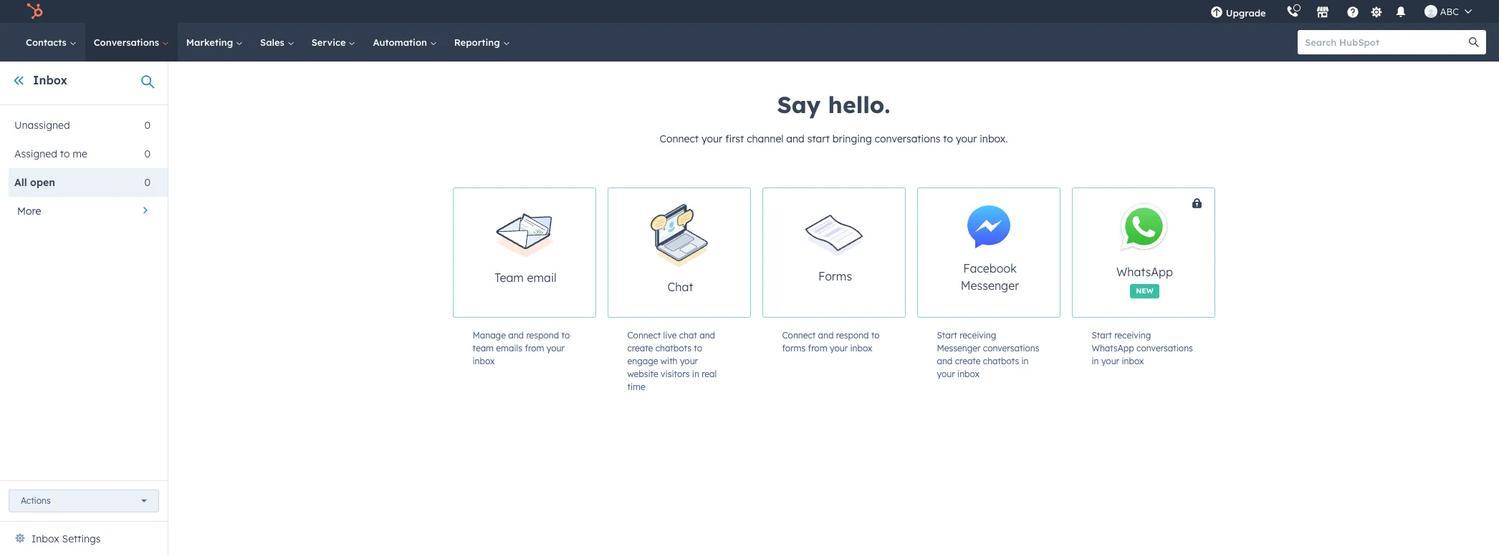 Task type: locate. For each thing, give the bounding box(es) containing it.
1 vertical spatial whatsapp
[[1092, 343, 1134, 354]]

receiving inside start receiving whatsapp conversations in your inbox
[[1114, 330, 1151, 341]]

0 horizontal spatial start
[[937, 330, 957, 341]]

your inside start receiving messenger conversations and create chatbots in your inbox
[[937, 369, 955, 380]]

conversations link
[[85, 23, 178, 62]]

service
[[311, 37, 349, 48]]

messenger inside facebook messenger "checkbox"
[[961, 279, 1019, 293]]

inbox
[[850, 343, 872, 354], [473, 356, 495, 367], [1122, 356, 1144, 367], [957, 369, 980, 380]]

engage
[[627, 356, 658, 367]]

0 vertical spatial chatbots
[[655, 343, 691, 354]]

1 horizontal spatial create
[[955, 356, 981, 367]]

0 vertical spatial create
[[627, 343, 653, 354]]

time
[[627, 382, 645, 393]]

0 horizontal spatial receiving
[[960, 330, 996, 341]]

0 horizontal spatial respond
[[526, 330, 559, 341]]

hello.
[[828, 90, 890, 119]]

respond down the 'forms'
[[836, 330, 869, 341]]

receiving for whatsapp
[[1114, 330, 1151, 341]]

2 start from the left
[[1092, 330, 1112, 341]]

2 0 from the top
[[144, 148, 151, 161]]

from
[[525, 343, 544, 354], [808, 343, 827, 354]]

respond inside "connect and respond to forms from your inbox"
[[836, 330, 869, 341]]

open
[[30, 176, 55, 189]]

start for start receiving messenger conversations and create chatbots in your inbox
[[937, 330, 957, 341]]

Forms checkbox
[[762, 188, 905, 318]]

connect inside "connect and respond to forms from your inbox"
[[782, 330, 816, 341]]

connect up the engage
[[627, 330, 661, 341]]

1 horizontal spatial start
[[1092, 330, 1112, 341]]

1 horizontal spatial conversations
[[983, 343, 1039, 354]]

1 horizontal spatial from
[[808, 343, 827, 354]]

messenger inside start receiving messenger conversations and create chatbots in your inbox
[[937, 343, 981, 354]]

respond inside 'manage and respond to team emails from your inbox'
[[526, 330, 559, 341]]

in inside start receiving messenger conversations and create chatbots in your inbox
[[1021, 356, 1029, 367]]

1 start from the left
[[937, 330, 957, 341]]

connect your first channel and start bringing conversations to your inbox.
[[660, 133, 1008, 145]]

None checkbox
[[1072, 188, 1268, 318]]

2 horizontal spatial in
[[1092, 356, 1099, 367]]

respond for forms
[[836, 330, 869, 341]]

connect
[[660, 133, 699, 145], [627, 330, 661, 341], [782, 330, 816, 341]]

hubspot link
[[17, 3, 54, 20]]

reporting link
[[446, 23, 518, 62]]

connect inside the connect live chat and create chatbots to engage with your website visitors in real time
[[627, 330, 661, 341]]

manage and respond to team emails from your inbox
[[473, 330, 570, 367]]

0 for to
[[144, 148, 151, 161]]

create inside start receiving messenger conversations and create chatbots in your inbox
[[955, 356, 981, 367]]

1 vertical spatial inbox
[[32, 533, 59, 546]]

2 horizontal spatial conversations
[[1137, 343, 1193, 354]]

and inside the connect live chat and create chatbots to engage with your website visitors in real time
[[700, 330, 715, 341]]

1 horizontal spatial chatbots
[[983, 356, 1019, 367]]

create
[[627, 343, 653, 354], [955, 356, 981, 367]]

marketing link
[[178, 23, 252, 62]]

service link
[[303, 23, 364, 62]]

contacts
[[26, 37, 69, 48]]

0 horizontal spatial in
[[692, 369, 699, 380]]

2 from from the left
[[808, 343, 827, 354]]

2 vertical spatial 0
[[144, 176, 151, 189]]

1 horizontal spatial in
[[1021, 356, 1029, 367]]

1 receiving from the left
[[960, 330, 996, 341]]

from right emails
[[525, 343, 544, 354]]

say hello.
[[777, 90, 890, 119]]

unassigned
[[14, 119, 70, 132]]

automation
[[373, 37, 430, 48]]

0 vertical spatial messenger
[[961, 279, 1019, 293]]

start inside start receiving whatsapp conversations in your inbox
[[1092, 330, 1112, 341]]

respond
[[526, 330, 559, 341], [836, 330, 869, 341]]

respond right "manage" at the left bottom
[[526, 330, 559, 341]]

inbox inside 'manage and respond to team emails from your inbox'
[[473, 356, 495, 367]]

hubspot image
[[26, 3, 43, 20]]

facebook messenger
[[961, 262, 1019, 293]]

none checkbox containing whatsapp
[[1072, 188, 1268, 318]]

to inside 'manage and respond to team emails from your inbox'
[[561, 330, 570, 341]]

inbox inside start receiving messenger conversations and create chatbots in your inbox
[[957, 369, 980, 380]]

1 vertical spatial chatbots
[[983, 356, 1019, 367]]

0 vertical spatial inbox
[[33, 73, 67, 87]]

0
[[144, 119, 151, 132], [144, 148, 151, 161], [144, 176, 151, 189]]

receiving inside start receiving messenger conversations and create chatbots in your inbox
[[960, 330, 996, 341]]

assigned
[[14, 148, 57, 161]]

0 horizontal spatial from
[[525, 343, 544, 354]]

1 vertical spatial messenger
[[937, 343, 981, 354]]

inbox for inbox
[[33, 73, 67, 87]]

messenger
[[961, 279, 1019, 293], [937, 343, 981, 354]]

inbox down contacts link
[[33, 73, 67, 87]]

whatsapp
[[1116, 265, 1173, 279], [1092, 343, 1134, 354]]

inbox inside inbox settings "link"
[[32, 533, 59, 546]]

from right forms
[[808, 343, 827, 354]]

to
[[943, 133, 953, 145], [60, 148, 70, 161], [561, 330, 570, 341], [871, 330, 880, 341], [694, 343, 702, 354]]

1 horizontal spatial receiving
[[1114, 330, 1151, 341]]

connect and respond to forms from your inbox
[[782, 330, 880, 354]]

0 vertical spatial whatsapp
[[1116, 265, 1173, 279]]

chatbots
[[655, 343, 691, 354], [983, 356, 1019, 367]]

menu
[[1200, 0, 1482, 23]]

start inside start receiving messenger conversations and create chatbots in your inbox
[[937, 330, 957, 341]]

chat
[[668, 280, 693, 294]]

conversations for start receiving whatsapp conversations in your inbox
[[1137, 343, 1193, 354]]

automation link
[[364, 23, 446, 62]]

chatbots inside start receiving messenger conversations and create chatbots in your inbox
[[983, 356, 1019, 367]]

actions
[[21, 496, 51, 507]]

0 horizontal spatial create
[[627, 343, 653, 354]]

inbox
[[33, 73, 67, 87], [32, 533, 59, 546]]

channel
[[747, 133, 784, 145]]

receiving down 'facebook messenger'
[[960, 330, 996, 341]]

search button
[[1462, 30, 1486, 54]]

notifications image
[[1394, 6, 1407, 19]]

connect up forms
[[782, 330, 816, 341]]

1 horizontal spatial respond
[[836, 330, 869, 341]]

start
[[937, 330, 957, 341], [1092, 330, 1112, 341]]

and
[[786, 133, 805, 145], [508, 330, 524, 341], [700, 330, 715, 341], [818, 330, 834, 341], [937, 356, 953, 367]]

1 vertical spatial create
[[955, 356, 981, 367]]

conversations
[[94, 37, 162, 48]]

forms
[[818, 270, 852, 284]]

conversations inside start receiving whatsapp conversations in your inbox
[[1137, 343, 1193, 354]]

your
[[701, 133, 723, 145], [956, 133, 977, 145], [547, 343, 565, 354], [830, 343, 848, 354], [680, 356, 698, 367], [1101, 356, 1119, 367], [937, 369, 955, 380]]

live
[[663, 330, 677, 341]]

all open
[[14, 176, 55, 189]]

say
[[777, 90, 821, 119]]

2 respond from the left
[[836, 330, 869, 341]]

receiving
[[960, 330, 996, 341], [1114, 330, 1151, 341]]

reporting
[[454, 37, 503, 48]]

emails
[[496, 343, 522, 354]]

all
[[14, 176, 27, 189]]

0 vertical spatial 0
[[144, 119, 151, 132]]

visitors
[[661, 369, 690, 380]]

1 from from the left
[[525, 343, 544, 354]]

menu containing abc
[[1200, 0, 1482, 23]]

1 vertical spatial 0
[[144, 148, 151, 161]]

in
[[1021, 356, 1029, 367], [1092, 356, 1099, 367], [692, 369, 699, 380]]

receiving down the new
[[1114, 330, 1151, 341]]

new
[[1136, 286, 1154, 296]]

sales link
[[252, 23, 303, 62]]

3 0 from the top
[[144, 176, 151, 189]]

settings image
[[1370, 6, 1383, 19]]

facebook
[[963, 262, 1017, 276]]

1 respond from the left
[[526, 330, 559, 341]]

conversations for start receiving messenger conversations and create chatbots in your inbox
[[983, 343, 1039, 354]]

your inside 'manage and respond to team emails from your inbox'
[[547, 343, 565, 354]]

team
[[473, 343, 494, 354]]

0 horizontal spatial chatbots
[[655, 343, 691, 354]]

real
[[702, 369, 717, 380]]

conversations
[[875, 133, 940, 145], [983, 343, 1039, 354], [1137, 343, 1193, 354]]

2 receiving from the left
[[1114, 330, 1151, 341]]

whatsapp inside start receiving whatsapp conversations in your inbox
[[1092, 343, 1134, 354]]

respond for team email
[[526, 330, 559, 341]]

Search HubSpot search field
[[1298, 30, 1473, 54]]

inbox left settings
[[32, 533, 59, 546]]

inbox settings
[[32, 533, 101, 546]]

in inside start receiving whatsapp conversations in your inbox
[[1092, 356, 1099, 367]]

conversations inside start receiving messenger conversations and create chatbots in your inbox
[[983, 343, 1039, 354]]

whatsapp new
[[1116, 265, 1173, 296]]



Task type: vqa. For each thing, say whether or not it's contained in the screenshot.
Create a free form's form
no



Task type: describe. For each thing, give the bounding box(es) containing it.
marketplaces image
[[1316, 6, 1329, 19]]

and inside start receiving messenger conversations and create chatbots in your inbox
[[937, 356, 953, 367]]

bringing
[[833, 133, 872, 145]]

connect for chat
[[627, 330, 661, 341]]

team
[[495, 271, 524, 285]]

assigned to me
[[14, 148, 87, 161]]

search image
[[1469, 37, 1479, 47]]

and inside 'manage and respond to team emails from your inbox'
[[508, 330, 524, 341]]

upgrade image
[[1210, 6, 1223, 19]]

whatsapp inside checkbox
[[1116, 265, 1173, 279]]

first
[[725, 133, 744, 145]]

inbox.
[[980, 133, 1008, 145]]

receiving for messenger
[[960, 330, 996, 341]]

inbox inside "connect and respond to forms from your inbox"
[[850, 343, 872, 354]]

1 0 from the top
[[144, 119, 151, 132]]

calling icon button
[[1280, 2, 1305, 21]]

abc button
[[1416, 0, 1480, 23]]

start receiving messenger conversations and create chatbots in your inbox
[[937, 330, 1039, 380]]

email
[[527, 271, 557, 285]]

settings
[[62, 533, 101, 546]]

to inside the connect live chat and create chatbots to engage with your website visitors in real time
[[694, 343, 702, 354]]

Facebook Messenger checkbox
[[917, 188, 1060, 318]]

sales
[[260, 37, 287, 48]]

with
[[661, 356, 678, 367]]

chat
[[679, 330, 697, 341]]

connect left first
[[660, 133, 699, 145]]

in inside the connect live chat and create chatbots to engage with your website visitors in real time
[[692, 369, 699, 380]]

help button
[[1341, 0, 1365, 23]]

more
[[17, 205, 41, 218]]

marketing
[[186, 37, 236, 48]]

chatbots inside the connect live chat and create chatbots to engage with your website visitors in real time
[[655, 343, 691, 354]]

upgrade
[[1226, 7, 1266, 19]]

connect live chat and create chatbots to engage with your website visitors in real time
[[627, 330, 717, 393]]

your inside start receiving whatsapp conversations in your inbox
[[1101, 356, 1119, 367]]

forms
[[782, 343, 806, 354]]

create inside the connect live chat and create chatbots to engage with your website visitors in real time
[[627, 343, 653, 354]]

notifications button
[[1389, 0, 1413, 23]]

Team email checkbox
[[453, 188, 596, 318]]

your inside "connect and respond to forms from your inbox"
[[830, 343, 848, 354]]

manage
[[473, 330, 506, 341]]

calling icon image
[[1286, 6, 1299, 19]]

abc
[[1440, 6, 1459, 17]]

from inside 'manage and respond to team emails from your inbox'
[[525, 343, 544, 354]]

start for start receiving whatsapp conversations in your inbox
[[1092, 330, 1112, 341]]

and inside "connect and respond to forms from your inbox"
[[818, 330, 834, 341]]

0 for open
[[144, 176, 151, 189]]

0 horizontal spatial conversations
[[875, 133, 940, 145]]

start receiving whatsapp conversations in your inbox
[[1092, 330, 1193, 367]]

help image
[[1346, 6, 1359, 19]]

to inside "connect and respond to forms from your inbox"
[[871, 330, 880, 341]]

actions button
[[9, 490, 159, 513]]

brad klo image
[[1424, 5, 1437, 18]]

connect for forms
[[782, 330, 816, 341]]

website
[[627, 369, 658, 380]]

from inside "connect and respond to forms from your inbox"
[[808, 343, 827, 354]]

inbox settings link
[[32, 531, 101, 548]]

Chat checkbox
[[607, 188, 751, 318]]

your inside the connect live chat and create chatbots to engage with your website visitors in real time
[[680, 356, 698, 367]]

start
[[807, 133, 830, 145]]

settings link
[[1368, 4, 1386, 19]]

contacts link
[[17, 23, 85, 62]]

inbox for inbox settings
[[32, 533, 59, 546]]

inbox inside start receiving whatsapp conversations in your inbox
[[1122, 356, 1144, 367]]

team email
[[495, 271, 557, 285]]

me
[[73, 148, 87, 161]]

marketplaces button
[[1308, 0, 1338, 23]]



